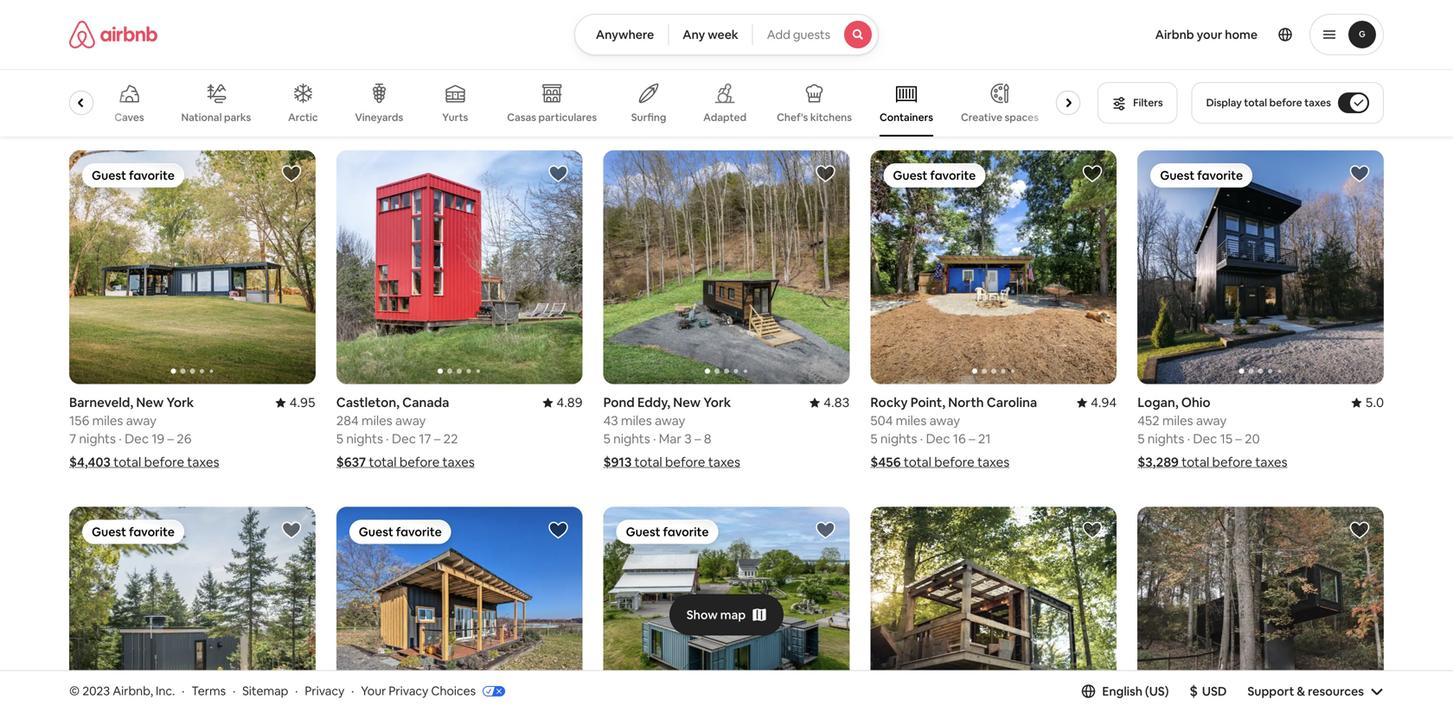 Task type: describe. For each thing, give the bounding box(es) containing it.
any
[[683, 27, 705, 42]]

add
[[767, 27, 791, 42]]

north
[[949, 395, 984, 411]]

$637
[[336, 454, 366, 471]]

26
[[177, 431, 192, 448]]

national parks
[[181, 111, 251, 124]]

$3,289
[[1138, 454, 1179, 471]]

away inside barneveld, new york 156 miles away 7 nights · dec 19 – 26 $4,403 total before taxes
[[126, 413, 157, 430]]

5 inside rocky point, north carolina 504 miles away 5 nights · dec 16 – 21 $456 total before taxes
[[871, 431, 878, 448]]

anywhere button
[[574, 14, 669, 55]]

away inside the 'castleton, canada 284 miles away 5 nights · dec 17 – 22 $637 total before taxes'
[[395, 413, 426, 430]]

show map
[[687, 608, 746, 623]]

your
[[361, 684, 386, 700]]

adapted
[[704, 111, 747, 124]]

taxes inside pond eddy, new york 43 miles away 5 nights · mar 3 – 8 $913 total before taxes
[[708, 454, 741, 471]]

1 privacy from the left
[[305, 684, 345, 700]]

21
[[978, 431, 991, 448]]

barneveld,
[[69, 395, 133, 411]]

5.0
[[1366, 395, 1384, 411]]

filters button
[[1098, 82, 1178, 124]]

rocky
[[871, 395, 908, 411]]

504
[[871, 413, 893, 430]]

· inside rocky point, north carolina 504 miles away 5 nights · dec 16 – 21 $456 total before taxes
[[920, 431, 923, 448]]

any week
[[683, 27, 739, 42]]

17
[[419, 431, 431, 448]]

support & resources
[[1248, 684, 1364, 700]]

16
[[953, 431, 966, 448]]

©
[[69, 684, 80, 700]]

– inside rocky point, north carolina 504 miles away 5 nights · dec 16 – 21 $456 total before taxes
[[969, 431, 976, 448]]

nights inside logan, ohio 452 miles away 5 nights · dec 15 – 20 $3,289 total before taxes
[[1148, 431, 1185, 448]]

8
[[704, 431, 712, 448]]

creative spaces
[[961, 111, 1039, 124]]

display total before taxes
[[1207, 96, 1332, 109]]

inc.
[[156, 684, 175, 700]]

5 inside logan, ohio 452 miles away 5 nights · dec 15 – 20 $3,289 total before taxes
[[1138, 431, 1145, 448]]

casas
[[507, 111, 536, 124]]

© 2023 airbnb, inc. ·
[[69, 684, 185, 700]]

away inside pond eddy, new york 43 miles away 5 nights · mar 3 – 8 $913 total before taxes
[[655, 413, 686, 430]]

taxes inside barneveld, new york 156 miles away 7 nights · dec 19 – 26 $4,403 total before taxes
[[187, 454, 219, 471]]

add to wishlist: prince edward, canada image
[[815, 520, 836, 541]]

add to wishlist: pine grove, pennsylvania image
[[548, 520, 569, 541]]

airbnb your home
[[1156, 27, 1258, 42]]

support
[[1248, 684, 1295, 700]]

$913
[[604, 454, 632, 471]]

20
[[1245, 431, 1260, 448]]

5.0 out of 5 average rating image
[[1352, 395, 1384, 411]]

earth
[[16, 111, 42, 124]]

$4,403
[[69, 454, 111, 471]]

profile element
[[900, 0, 1384, 69]]

$ usd
[[1190, 683, 1227, 701]]

nights inside rocky point, north carolina 504 miles away 5 nights · dec 16 – 21 $456 total before taxes
[[881, 431, 918, 448]]

2023
[[82, 684, 110, 700]]

total inside barneveld, new york 156 miles away 7 nights · dec 19 – 26 $4,403 total before taxes
[[113, 454, 141, 471]]

rocky point, north carolina 504 miles away 5 nights · dec 16 – 21 $456 total before taxes
[[871, 395, 1038, 471]]

7
[[69, 431, 76, 448]]

display
[[1207, 96, 1242, 109]]

add to wishlist: pond eddy, new york image
[[815, 164, 836, 184]]

away inside rocky point, north carolina 504 miles away 5 nights · dec 16 – 21 $456 total before taxes
[[930, 413, 960, 430]]

add guests button
[[752, 14, 879, 55]]

homes
[[44, 111, 77, 124]]

dec inside rocky point, north carolina 504 miles away 5 nights · dec 16 – 21 $456 total before taxes
[[926, 431, 950, 448]]

nights inside pond eddy, new york 43 miles away 5 nights · mar 3 – 8 $913 total before taxes
[[614, 431, 650, 448]]

4.94
[[1091, 395, 1117, 411]]

particulares
[[539, 111, 597, 124]]

4.83
[[824, 395, 850, 411]]

eddy,
[[638, 395, 671, 411]]

show
[[687, 608, 718, 623]]

kitchens
[[811, 111, 852, 124]]

add to wishlist: dundee, ohio image
[[1350, 520, 1371, 541]]

total inside pond eddy, new york 43 miles away 5 nights · mar 3 – 8 $913 total before taxes
[[635, 454, 663, 471]]

· inside logan, ohio 452 miles away 5 nights · dec 15 – 20 $3,289 total before taxes
[[1188, 431, 1191, 448]]

guests
[[793, 27, 831, 42]]

national
[[181, 111, 222, 124]]

dec inside barneveld, new york 156 miles away 7 nights · dec 19 – 26 $4,403 total before taxes
[[125, 431, 149, 448]]

resources
[[1308, 684, 1364, 700]]

terms
[[191, 684, 226, 700]]

caves
[[114, 111, 144, 124]]

new inside pond eddy, new york 43 miles away 5 nights · mar 3 – 8 $913 total before taxes
[[673, 395, 701, 411]]

carolina
[[987, 395, 1038, 411]]

nights inside barneveld, new york 156 miles away 7 nights · dec 19 – 26 $4,403 total before taxes
[[79, 431, 116, 448]]

2 privacy from the left
[[389, 684, 429, 700]]

$456
[[871, 454, 901, 471]]

away inside logan, ohio 452 miles away 5 nights · dec 15 – 20 $3,289 total before taxes
[[1196, 413, 1227, 430]]

choices
[[431, 684, 476, 700]]

– inside logan, ohio 452 miles away 5 nights · dec 15 – 20 $3,289 total before taxes
[[1236, 431, 1242, 448]]

4.95 out of 5 average rating image
[[276, 395, 316, 411]]

taxes inside the 'castleton, canada 284 miles away 5 nights · dec 17 – 22 $637 total before taxes'
[[443, 454, 475, 471]]

· left privacy link
[[295, 684, 298, 700]]

4.89
[[557, 395, 583, 411]]

terms · sitemap · privacy ·
[[191, 684, 354, 700]]

· right inc.
[[182, 684, 185, 700]]

support & resources button
[[1248, 684, 1384, 700]]

284
[[336, 413, 359, 430]]

before inside rocky point, north carolina 504 miles away 5 nights · dec 16 – 21 $456 total before taxes
[[935, 454, 975, 471]]

before inside pond eddy, new york 43 miles away 5 nights · mar 3 – 8 $913 total before taxes
[[665, 454, 706, 471]]

week
[[708, 27, 739, 42]]

castleton,
[[336, 395, 400, 411]]

3
[[685, 431, 692, 448]]

english (us)
[[1103, 684, 1169, 700]]

5 inside pond eddy, new york 43 miles away 5 nights · mar 3 – 8 $913 total before taxes
[[604, 431, 611, 448]]

total right display
[[1244, 96, 1268, 109]]

your
[[1197, 27, 1223, 42]]

· left your
[[351, 684, 354, 700]]

pond eddy, new york 43 miles away 5 nights · mar 3 – 8 $913 total before taxes
[[604, 395, 741, 471]]

logan,
[[1138, 395, 1179, 411]]



Task type: vqa. For each thing, say whether or not it's contained in the screenshot.
Barneveld, New York 156 miles away 7 nights · Dec 19 – 26 $4,403 total before taxes
yes



Task type: locate. For each thing, give the bounding box(es) containing it.
add to wishlist: rocky point, north carolina image
[[1083, 164, 1103, 184]]

none search field containing anywhere
[[574, 14, 879, 55]]

sitemap
[[242, 684, 288, 700]]

casas particulares
[[507, 111, 597, 124]]

chef's kitchens
[[777, 111, 852, 124]]

sitemap link
[[242, 684, 288, 700]]

·
[[119, 431, 122, 448], [386, 431, 389, 448], [920, 431, 923, 448], [653, 431, 656, 448], [1188, 431, 1191, 448], [182, 684, 185, 700], [233, 684, 236, 700], [295, 684, 298, 700], [351, 684, 354, 700]]

privacy right your
[[389, 684, 429, 700]]

before down 15
[[1213, 454, 1253, 471]]

add to wishlist: barneveld, new york image
[[281, 164, 302, 184]]

usd
[[1203, 684, 1227, 700]]

chef's
[[777, 111, 808, 124]]

your privacy choices
[[361, 684, 476, 700]]

dec left 19
[[125, 431, 149, 448]]

before down 17
[[400, 454, 440, 471]]

3 nights from the left
[[881, 431, 918, 448]]

miles inside pond eddy, new york 43 miles away 5 nights · mar 3 – 8 $913 total before taxes
[[621, 413, 652, 430]]

2 miles from the left
[[362, 413, 393, 430]]

2 dec from the left
[[392, 431, 416, 448]]

dec left 16
[[926, 431, 950, 448]]

castleton, canada 284 miles away 5 nights · dec 17 – 22 $637 total before taxes
[[336, 395, 475, 471]]

4 miles from the left
[[621, 413, 652, 430]]

add to wishlist: castleton, canada image
[[548, 164, 569, 184]]

airbnb
[[1156, 27, 1195, 42]]

1 new from the left
[[136, 395, 164, 411]]

new
[[136, 395, 164, 411], [673, 395, 701, 411]]

taxes inside rocky point, north carolina 504 miles away 5 nights · dec 16 – 21 $456 total before taxes
[[978, 454, 1010, 471]]

· inside barneveld, new york 156 miles away 7 nights · dec 19 – 26 $4,403 total before taxes
[[119, 431, 122, 448]]

add to wishlist: logan, ohio image
[[1350, 164, 1371, 184]]

156
[[69, 413, 89, 430]]

– right 19
[[167, 431, 174, 448]]

nights
[[79, 431, 116, 448], [346, 431, 383, 448], [881, 431, 918, 448], [614, 431, 650, 448], [1148, 431, 1185, 448]]

show map button
[[669, 595, 784, 636]]

4 nights from the left
[[614, 431, 650, 448]]

group
[[16, 69, 1088, 137], [69, 151, 316, 385], [336, 151, 583, 385], [604, 151, 850, 385], [871, 151, 1117, 385], [1138, 151, 1384, 385], [69, 508, 316, 713], [336, 508, 583, 713], [604, 508, 850, 713], [871, 508, 1117, 713], [1138, 508, 1384, 713]]

york up 26
[[167, 395, 194, 411]]

taxes inside logan, ohio 452 miles away 5 nights · dec 15 – 20 $3,289 total before taxes
[[1256, 454, 1288, 471]]

canada
[[402, 395, 449, 411]]

add guests
[[767, 27, 831, 42]]

– right 17
[[434, 431, 441, 448]]

&
[[1297, 684, 1306, 700]]

ohio
[[1182, 395, 1211, 411]]

miles down ohio at the right of the page
[[1163, 413, 1194, 430]]

· left 17
[[386, 431, 389, 448]]

york inside barneveld, new york 156 miles away 7 nights · dec 19 – 26 $4,403 total before taxes
[[167, 395, 194, 411]]

0 horizontal spatial new
[[136, 395, 164, 411]]

away up 16
[[930, 413, 960, 430]]

nights down the 504
[[881, 431, 918, 448]]

–
[[167, 431, 174, 448], [434, 431, 441, 448], [969, 431, 976, 448], [695, 431, 701, 448], [1236, 431, 1242, 448]]

· right terms
[[233, 684, 236, 700]]

pond
[[604, 395, 635, 411]]

miles down point,
[[896, 413, 927, 430]]

nights up $913 at the left bottom of the page
[[614, 431, 650, 448]]

total right $3,289
[[1182, 454, 1210, 471]]

1 dec from the left
[[125, 431, 149, 448]]

arctic
[[288, 111, 318, 124]]

mar
[[659, 431, 682, 448]]

2 nights from the left
[[346, 431, 383, 448]]

total right "$4,403"
[[113, 454, 141, 471]]

away
[[126, 413, 157, 430], [395, 413, 426, 430], [930, 413, 960, 430], [655, 413, 686, 430], [1196, 413, 1227, 430]]

0 horizontal spatial privacy
[[305, 684, 345, 700]]

before inside the 'castleton, canada 284 miles away 5 nights · dec 17 – 22 $637 total before taxes'
[[400, 454, 440, 471]]

miles down barneveld,
[[92, 413, 123, 430]]

any week button
[[668, 14, 753, 55]]

3 – from the left
[[969, 431, 976, 448]]

nights inside the 'castleton, canada 284 miles away 5 nights · dec 17 – 22 $637 total before taxes'
[[346, 431, 383, 448]]

miles down 'eddy,'
[[621, 413, 652, 430]]

3 away from the left
[[930, 413, 960, 430]]

5 down 43
[[604, 431, 611, 448]]

nights up "$4,403"
[[79, 431, 116, 448]]

miles inside logan, ohio 452 miles away 5 nights · dec 15 – 20 $3,289 total before taxes
[[1163, 413, 1194, 430]]

4 away from the left
[[655, 413, 686, 430]]

2 york from the left
[[704, 395, 731, 411]]

terms link
[[191, 684, 226, 700]]

dec inside logan, ohio 452 miles away 5 nights · dec 15 – 20 $3,289 total before taxes
[[1193, 431, 1218, 448]]

None search field
[[574, 14, 879, 55]]

before down 16
[[935, 454, 975, 471]]

away up 19
[[126, 413, 157, 430]]

– inside barneveld, new york 156 miles away 7 nights · dec 19 – 26 $4,403 total before taxes
[[167, 431, 174, 448]]

1 horizontal spatial york
[[704, 395, 731, 411]]

1 nights from the left
[[79, 431, 116, 448]]

(us)
[[1145, 684, 1169, 700]]

19
[[152, 431, 165, 448]]

5 – from the left
[[1236, 431, 1242, 448]]

point,
[[911, 395, 946, 411]]

privacy left your
[[305, 684, 345, 700]]

15
[[1220, 431, 1233, 448]]

total inside the 'castleton, canada 284 miles away 5 nights · dec 17 – 22 $637 total before taxes'
[[369, 454, 397, 471]]

miles inside the 'castleton, canada 284 miles away 5 nights · dec 17 – 22 $637 total before taxes'
[[362, 413, 393, 430]]

privacy
[[305, 684, 345, 700], [389, 684, 429, 700]]

filters
[[1134, 96, 1163, 109]]

3 dec from the left
[[926, 431, 950, 448]]

4 dec from the left
[[1193, 431, 1218, 448]]

22
[[444, 431, 458, 448]]

away up 17
[[395, 413, 426, 430]]

4.89 out of 5 average rating image
[[543, 395, 583, 411]]

york up 8
[[704, 395, 731, 411]]

4 5 from the left
[[1138, 431, 1145, 448]]

english
[[1103, 684, 1143, 700]]

5
[[336, 431, 344, 448], [871, 431, 878, 448], [604, 431, 611, 448], [1138, 431, 1145, 448]]

total inside rocky point, north carolina 504 miles away 5 nights · dec 16 – 21 $456 total before taxes
[[904, 454, 932, 471]]

1 york from the left
[[167, 395, 194, 411]]

1 miles from the left
[[92, 413, 123, 430]]

2 – from the left
[[434, 431, 441, 448]]

away up 15
[[1196, 413, 1227, 430]]

total inside logan, ohio 452 miles away 5 nights · dec 15 – 20 $3,289 total before taxes
[[1182, 454, 1210, 471]]

– left 21
[[969, 431, 976, 448]]

5 inside the 'castleton, canada 284 miles away 5 nights · dec 17 – 22 $637 total before taxes'
[[336, 431, 344, 448]]

2 5 from the left
[[871, 431, 878, 448]]

barneveld, new york 156 miles away 7 nights · dec 19 – 26 $4,403 total before taxes
[[69, 395, 219, 471]]

before inside logan, ohio 452 miles away 5 nights · dec 15 – 20 $3,289 total before taxes
[[1213, 454, 1253, 471]]

yurts
[[442, 111, 468, 124]]

total right '$637'
[[369, 454, 397, 471]]

4.94 out of 5 average rating image
[[1077, 395, 1117, 411]]

containers
[[880, 111, 934, 124]]

miles down castleton, at the left of page
[[362, 413, 393, 430]]

york inside pond eddy, new york 43 miles away 5 nights · mar 3 – 8 $913 total before taxes
[[704, 395, 731, 411]]

5 nights from the left
[[1148, 431, 1185, 448]]

5 down 452
[[1138, 431, 1145, 448]]

dec left 15
[[1193, 431, 1218, 448]]

1 away from the left
[[126, 413, 157, 430]]

anywhere
[[596, 27, 654, 42]]

parks
[[224, 111, 251, 124]]

before down 19
[[144, 454, 184, 471]]

1 – from the left
[[167, 431, 174, 448]]

3 5 from the left
[[604, 431, 611, 448]]

away up mar
[[655, 413, 686, 430]]

– inside pond eddy, new york 43 miles away 5 nights · mar 3 – 8 $913 total before taxes
[[695, 431, 701, 448]]

add to wishlist: les éboulements, canada image
[[281, 520, 302, 541]]

5 miles from the left
[[1163, 413, 1194, 430]]

4.83 out of 5 average rating image
[[810, 395, 850, 411]]

– right the 3
[[695, 431, 701, 448]]

452
[[1138, 413, 1160, 430]]

1 horizontal spatial privacy
[[389, 684, 429, 700]]

· down point,
[[920, 431, 923, 448]]

before inside barneveld, new york 156 miles away 7 nights · dec 19 – 26 $4,403 total before taxes
[[144, 454, 184, 471]]

· left 19
[[119, 431, 122, 448]]

home
[[1225, 27, 1258, 42]]

creative
[[961, 111, 1003, 124]]

dec inside the 'castleton, canada 284 miles away 5 nights · dec 17 – 22 $637 total before taxes'
[[392, 431, 416, 448]]

1 horizontal spatial new
[[673, 395, 701, 411]]

1 5 from the left
[[336, 431, 344, 448]]

2 new from the left
[[673, 395, 701, 411]]

5 away from the left
[[1196, 413, 1227, 430]]

miles inside rocky point, north carolina 504 miles away 5 nights · dec 16 – 21 $456 total before taxes
[[896, 413, 927, 430]]

5 down the 504
[[871, 431, 878, 448]]

york
[[167, 395, 194, 411], [704, 395, 731, 411]]

before right display
[[1270, 96, 1303, 109]]

airbnb your home link
[[1145, 16, 1268, 53]]

map
[[721, 608, 746, 623]]

· inside the 'castleton, canada 284 miles away 5 nights · dec 17 – 22 $637 total before taxes'
[[386, 431, 389, 448]]

airbnb,
[[113, 684, 153, 700]]

$
[[1190, 683, 1198, 701]]

new up 19
[[136, 395, 164, 411]]

– inside the 'castleton, canada 284 miles away 5 nights · dec 17 – 22 $637 total before taxes'
[[434, 431, 441, 448]]

new right 'eddy,'
[[673, 395, 701, 411]]

miles inside barneveld, new york 156 miles away 7 nights · dec 19 – 26 $4,403 total before taxes
[[92, 413, 123, 430]]

· inside pond eddy, new york 43 miles away 5 nights · mar 3 – 8 $913 total before taxes
[[653, 431, 656, 448]]

nights down 284
[[346, 431, 383, 448]]

english (us) button
[[1082, 684, 1169, 700]]

nights up $3,289
[[1148, 431, 1185, 448]]

earth homes
[[16, 111, 77, 124]]

2 away from the left
[[395, 413, 426, 430]]

total right $913 at the left bottom of the page
[[635, 454, 663, 471]]

– right 15
[[1236, 431, 1242, 448]]

3 miles from the left
[[896, 413, 927, 430]]

group containing national parks
[[16, 69, 1088, 137]]

4 – from the left
[[695, 431, 701, 448]]

new inside barneveld, new york 156 miles away 7 nights · dec 19 – 26 $4,403 total before taxes
[[136, 395, 164, 411]]

4.95
[[289, 395, 316, 411]]

before down the 3
[[665, 454, 706, 471]]

before
[[1270, 96, 1303, 109], [144, 454, 184, 471], [400, 454, 440, 471], [935, 454, 975, 471], [665, 454, 706, 471], [1213, 454, 1253, 471]]

dec
[[125, 431, 149, 448], [392, 431, 416, 448], [926, 431, 950, 448], [1193, 431, 1218, 448]]

add to wishlist: millersburg, ohio image
[[1083, 520, 1103, 541]]

vineyards
[[355, 111, 403, 124]]

5 down 284
[[336, 431, 344, 448]]

dec left 17
[[392, 431, 416, 448]]

43
[[604, 413, 618, 430]]

· left mar
[[653, 431, 656, 448]]

· down ohio at the right of the page
[[1188, 431, 1191, 448]]

logan, ohio 452 miles away 5 nights · dec 15 – 20 $3,289 total before taxes
[[1138, 395, 1288, 471]]

total right $456
[[904, 454, 932, 471]]

0 horizontal spatial york
[[167, 395, 194, 411]]

privacy link
[[305, 684, 345, 700]]



